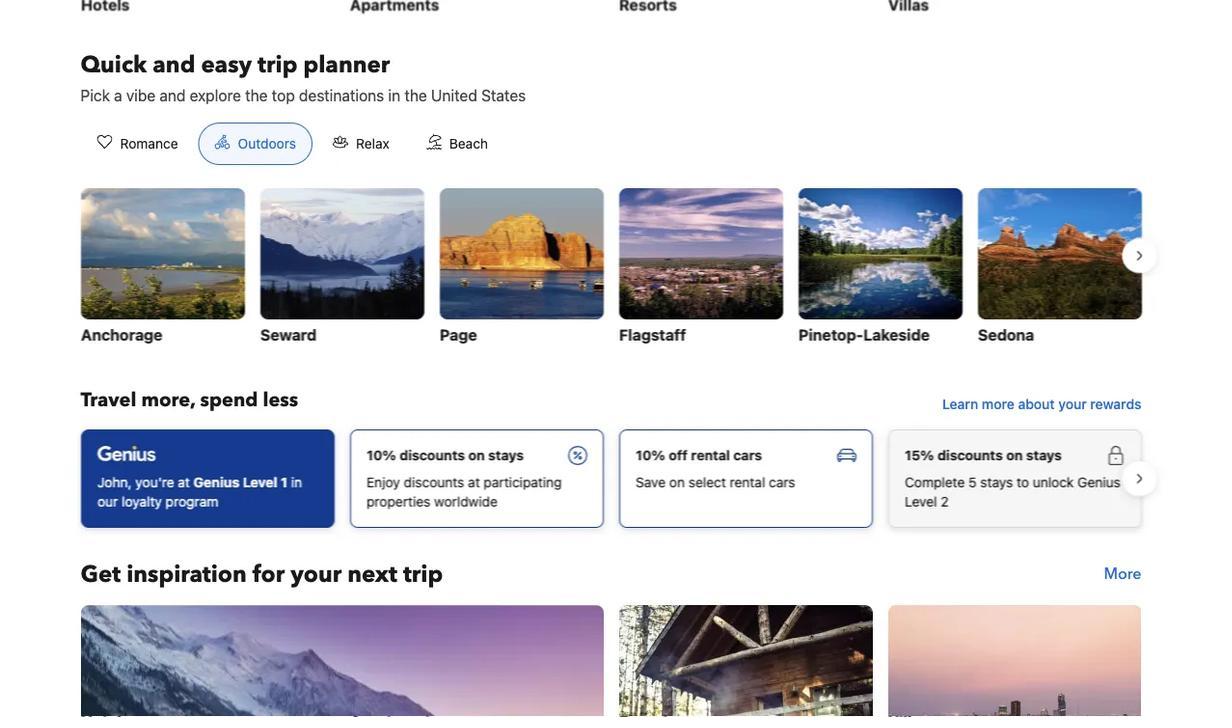 Task type: locate. For each thing, give the bounding box(es) containing it.
0 vertical spatial region
[[65, 181, 1158, 357]]

level
[[243, 475, 277, 491], [905, 494, 937, 510]]

2 horizontal spatial stays
[[1026, 448, 1062, 464]]

10%
[[366, 448, 396, 464], [636, 448, 665, 464]]

you're
[[135, 475, 174, 491]]

on up enjoy discounts at participating properties worldwide
[[468, 448, 485, 464]]

0 horizontal spatial 10%
[[366, 448, 396, 464]]

1 horizontal spatial in
[[388, 87, 401, 105]]

stays up the unlock
[[1026, 448, 1062, 464]]

1 horizontal spatial the
[[405, 87, 427, 105]]

10% for 10% discounts on stays
[[366, 448, 396, 464]]

on up to
[[1006, 448, 1023, 464]]

level left 1
[[243, 475, 277, 491]]

travel
[[81, 387, 137, 414]]

cars right the 'select'
[[769, 475, 795, 491]]

1 horizontal spatial cars
[[769, 475, 795, 491]]

at for discounts
[[468, 475, 480, 491]]

explore
[[190, 87, 241, 105]]

10% up enjoy at the left bottom of the page
[[366, 448, 396, 464]]

top
[[272, 87, 295, 105]]

2
[[941, 494, 949, 510]]

10% for 10% off rental cars
[[636, 448, 665, 464]]

1 vertical spatial and
[[160, 87, 186, 105]]

0 horizontal spatial the
[[245, 87, 268, 105]]

john,
[[97, 475, 131, 491]]

discounts
[[399, 448, 465, 464], [938, 448, 1003, 464], [404, 475, 464, 491]]

trip up top
[[258, 49, 298, 81]]

1 horizontal spatial on
[[669, 475, 685, 491]]

1 horizontal spatial at
[[468, 475, 480, 491]]

pinetop-lakeside link
[[799, 189, 963, 349]]

your for next
[[291, 559, 342, 591]]

stays inside complete 5 stays to unlock genius level 2
[[980, 475, 1013, 491]]

2 10% from the left
[[636, 448, 665, 464]]

seward
[[260, 326, 316, 344]]

discounts down 10% discounts on stays
[[404, 475, 464, 491]]

10% up save
[[636, 448, 665, 464]]

1 horizontal spatial 10%
[[636, 448, 665, 464]]

0 vertical spatial level
[[243, 475, 277, 491]]

at
[[177, 475, 190, 491], [468, 475, 480, 491]]

united
[[431, 87, 478, 105]]

0 vertical spatial and
[[153, 49, 195, 81]]

1 at from the left
[[177, 475, 190, 491]]

sedona
[[978, 326, 1034, 344]]

0 horizontal spatial stays
[[488, 448, 524, 464]]

1 vertical spatial cars
[[769, 475, 795, 491]]

at up program
[[177, 475, 190, 491]]

save
[[636, 475, 666, 491]]

and up vibe
[[153, 49, 195, 81]]

your
[[1059, 397, 1087, 412], [291, 559, 342, 591]]

0 vertical spatial in
[[388, 87, 401, 105]]

stays up participating
[[488, 448, 524, 464]]

trip
[[258, 49, 298, 81], [403, 559, 443, 591]]

your for rewards
[[1059, 397, 1087, 412]]

1 horizontal spatial level
[[905, 494, 937, 510]]

0 horizontal spatial genius
[[193, 475, 239, 491]]

2 at from the left
[[468, 475, 480, 491]]

cars
[[733, 448, 762, 464], [769, 475, 795, 491]]

less
[[263, 387, 298, 414]]

0 horizontal spatial at
[[177, 475, 190, 491]]

enjoy discounts at participating properties worldwide
[[366, 475, 562, 510]]

discounts up the 5
[[938, 448, 1003, 464]]

1 horizontal spatial trip
[[403, 559, 443, 591]]

properties
[[366, 494, 430, 510]]

complete
[[905, 475, 965, 491]]

rental
[[691, 448, 730, 464], [730, 475, 765, 491]]

1 region from the top
[[65, 181, 1158, 357]]

rental right the 'select'
[[730, 475, 765, 491]]

1 vertical spatial region
[[65, 422, 1158, 536]]

and
[[153, 49, 195, 81], [160, 87, 186, 105]]

participating
[[483, 475, 562, 491]]

genius right the unlock
[[1078, 475, 1121, 491]]

unlock
[[1033, 475, 1074, 491]]

in right 1
[[291, 475, 302, 491]]

1 horizontal spatial genius
[[1078, 475, 1121, 491]]

save on select rental cars
[[636, 475, 795, 491]]

1 vertical spatial in
[[291, 475, 302, 491]]

relax
[[356, 136, 390, 152]]

in
[[388, 87, 401, 105], [291, 475, 302, 491]]

0 horizontal spatial cars
[[733, 448, 762, 464]]

your right about
[[1059, 397, 1087, 412]]

level down complete
[[905, 494, 937, 510]]

loyalty
[[121, 494, 162, 510]]

enjoy
[[366, 475, 400, 491]]

1 vertical spatial level
[[905, 494, 937, 510]]

in up relax
[[388, 87, 401, 105]]

pinetop-
[[799, 326, 863, 344]]

rental up the 'select'
[[691, 448, 730, 464]]

the left top
[[245, 87, 268, 105]]

the left united
[[405, 87, 427, 105]]

in inside in our loyalty program
[[291, 475, 302, 491]]

sedona link
[[978, 189, 1142, 349]]

tab list
[[65, 123, 520, 166]]

2 genius from the left
[[1078, 475, 1121, 491]]

stays right the 5
[[980, 475, 1013, 491]]

at inside enjoy discounts at participating properties worldwide
[[468, 475, 480, 491]]

and right vibe
[[160, 87, 186, 105]]

1 vertical spatial rental
[[730, 475, 765, 491]]

0 horizontal spatial your
[[291, 559, 342, 591]]

pinetop-lakeside
[[799, 326, 930, 344]]

discounts inside enjoy discounts at participating properties worldwide
[[404, 475, 464, 491]]

0 vertical spatial your
[[1059, 397, 1087, 412]]

cars up save on select rental cars
[[733, 448, 762, 464]]

discounts up enjoy discounts at participating properties worldwide
[[399, 448, 465, 464]]

1 vertical spatial your
[[291, 559, 342, 591]]

2 horizontal spatial on
[[1006, 448, 1023, 464]]

blue genius logo image
[[97, 446, 155, 462], [97, 446, 155, 462]]

0 horizontal spatial on
[[468, 448, 485, 464]]

your right for
[[291, 559, 342, 591]]

trip right "next"
[[403, 559, 443, 591]]

get
[[81, 559, 121, 591]]

1 genius from the left
[[193, 475, 239, 491]]

0 vertical spatial trip
[[258, 49, 298, 81]]

stays
[[488, 448, 524, 464], [1026, 448, 1062, 464], [980, 475, 1013, 491]]

the
[[245, 87, 268, 105], [405, 87, 427, 105]]

tab list containing romance
[[65, 123, 520, 166]]

easy
[[201, 49, 252, 81]]

trip inside quick and easy trip planner pick a vibe and explore the top destinations in the united states
[[258, 49, 298, 81]]

quick
[[81, 49, 147, 81]]

region
[[65, 181, 1158, 357], [65, 422, 1158, 536]]

to
[[1017, 475, 1029, 491]]

0 vertical spatial cars
[[733, 448, 762, 464]]

1 10% from the left
[[366, 448, 396, 464]]

travel more, spend less
[[81, 387, 298, 414]]

more link
[[1105, 559, 1142, 590]]

1 horizontal spatial your
[[1059, 397, 1087, 412]]

states
[[482, 87, 526, 105]]

genius up program
[[193, 475, 239, 491]]

genius
[[193, 475, 239, 491], [1078, 475, 1121, 491]]

10% off rental cars
[[636, 448, 762, 464]]

on
[[468, 448, 485, 464], [1006, 448, 1023, 464], [669, 475, 685, 491]]

program
[[165, 494, 218, 510]]

on right save
[[669, 475, 685, 491]]

rewards
[[1091, 397, 1142, 412]]

0 horizontal spatial in
[[291, 475, 302, 491]]

pick
[[81, 87, 110, 105]]

anchorage
[[81, 326, 162, 344]]

10% discounts on stays
[[366, 448, 524, 464]]

2 region from the top
[[65, 422, 1158, 536]]

page
[[440, 326, 477, 344]]

0 horizontal spatial trip
[[258, 49, 298, 81]]

spend
[[200, 387, 258, 414]]

relax button
[[317, 123, 406, 165]]

1 horizontal spatial stays
[[980, 475, 1013, 491]]

at up worldwide
[[468, 475, 480, 491]]



Task type: vqa. For each thing, say whether or not it's contained in the screenshot.
2nd At from the right
yes



Task type: describe. For each thing, give the bounding box(es) containing it.
0 vertical spatial rental
[[691, 448, 730, 464]]

next
[[348, 559, 398, 591]]

in inside quick and easy trip planner pick a vibe and explore the top destinations in the united states
[[388, 87, 401, 105]]

genius inside complete 5 stays to unlock genius level 2
[[1078, 475, 1121, 491]]

learn
[[943, 397, 979, 412]]

on for stays
[[1006, 448, 1023, 464]]

1 vertical spatial trip
[[403, 559, 443, 591]]

level inside complete 5 stays to unlock genius level 2
[[905, 494, 937, 510]]

discounts for discounts
[[399, 448, 465, 464]]

vibe
[[126, 87, 156, 105]]

stays for 10% discounts on stays
[[488, 448, 524, 464]]

more
[[982, 397, 1015, 412]]

stays for 15% discounts on stays
[[1026, 448, 1062, 464]]

inspiration
[[127, 559, 247, 591]]

more,
[[141, 387, 195, 414]]

region containing 10% discounts on stays
[[65, 422, 1158, 536]]

0 horizontal spatial level
[[243, 475, 277, 491]]

for
[[253, 559, 285, 591]]

a
[[114, 87, 122, 105]]

outdoors button
[[198, 123, 313, 165]]

1 the from the left
[[245, 87, 268, 105]]

in our loyalty program
[[97, 475, 302, 510]]

on for at
[[468, 448, 485, 464]]

planner
[[303, 49, 390, 81]]

lakeside
[[863, 326, 930, 344]]

outdoors
[[238, 136, 296, 152]]

flagstaff link
[[619, 189, 783, 349]]

2 the from the left
[[405, 87, 427, 105]]

region containing anchorage
[[65, 181, 1158, 357]]

off
[[669, 448, 688, 464]]

1
[[280, 475, 287, 491]]

beach
[[450, 136, 488, 152]]

5
[[969, 475, 977, 491]]

complete 5 stays to unlock genius level 2
[[905, 475, 1121, 510]]

romance
[[120, 136, 178, 152]]

15% discounts on stays
[[905, 448, 1062, 464]]

discounts for 5
[[938, 448, 1003, 464]]

quick and easy trip planner pick a vibe and explore the top destinations in the united states
[[81, 49, 526, 105]]

page link
[[440, 189, 604, 349]]

john, you're at genius level 1
[[97, 475, 287, 491]]

at for you're
[[177, 475, 190, 491]]

destinations
[[299, 87, 384, 105]]

flagstaff
[[619, 326, 686, 344]]

beach button
[[410, 123, 505, 165]]

get inspiration for your next trip
[[81, 559, 443, 591]]

anchorage link
[[81, 189, 245, 349]]

romance button
[[81, 123, 195, 165]]

seward link
[[260, 189, 424, 349]]

our
[[97, 494, 118, 510]]

select
[[688, 475, 726, 491]]

about
[[1019, 397, 1055, 412]]

15%
[[905, 448, 934, 464]]

learn more about your rewards
[[943, 397, 1142, 412]]

more
[[1105, 564, 1142, 585]]

learn more about your rewards link
[[935, 387, 1150, 422]]

worldwide
[[434, 494, 497, 510]]



